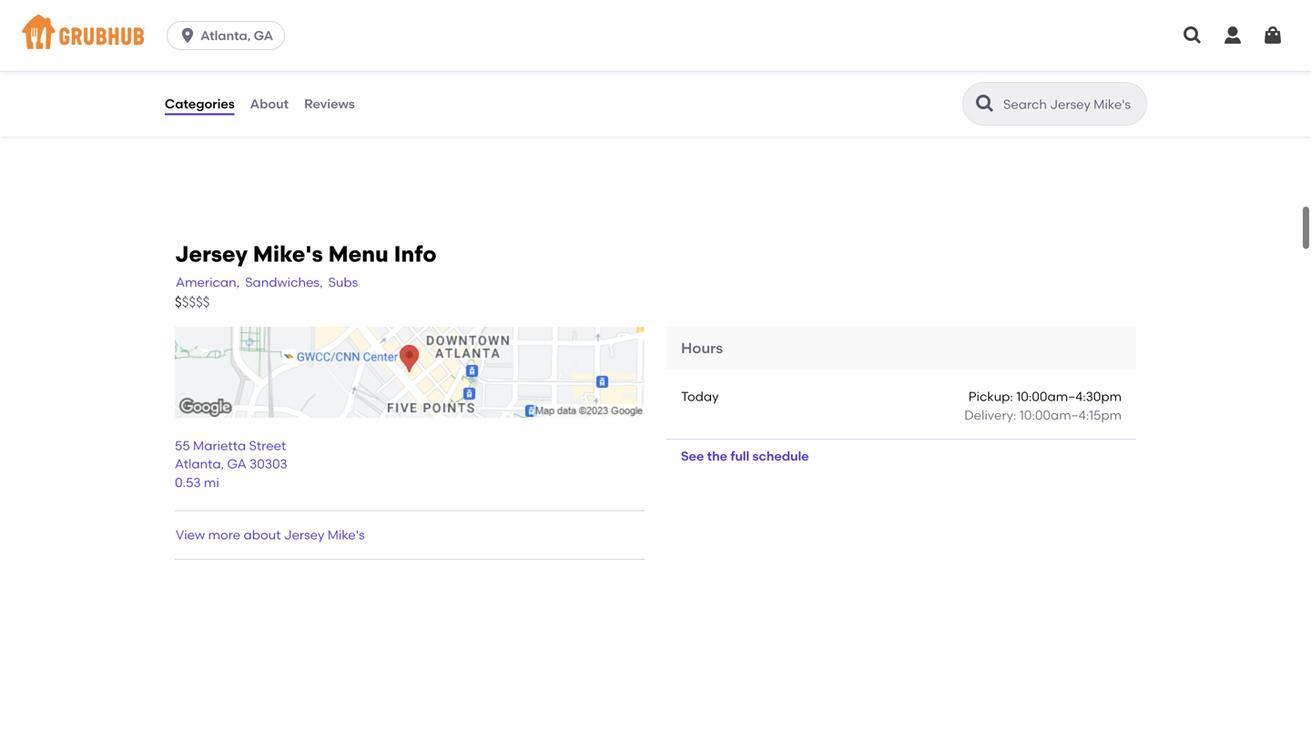 Task type: vqa. For each thing, say whether or not it's contained in the screenshot.
2nd svg image
yes



Task type: describe. For each thing, give the bounding box(es) containing it.
see
[[681, 449, 705, 464]]

about button
[[249, 71, 290, 137]]

$$$$$
[[175, 294, 210, 311]]

today
[[681, 389, 719, 405]]

svg image inside atlanta, ga "button"
[[179, 26, 197, 45]]

reviews button
[[303, 71, 356, 137]]

55 marietta street atlanta , ga 30303 0.53 mi
[[175, 438, 288, 491]]

american, button
[[175, 272, 241, 293]]

10:00am–4:15pm
[[1020, 408, 1122, 423]]

view more about jersey mike's
[[176, 528, 365, 543]]

american,
[[176, 275, 240, 290]]

the
[[708, 449, 728, 464]]

info
[[394, 241, 437, 267]]

30303
[[250, 457, 288, 472]]

about
[[250, 96, 289, 111]]

ga inside 55 marietta street atlanta , ga 30303 0.53 mi
[[227, 457, 247, 472]]

ga inside "button"
[[254, 28, 273, 43]]

1 horizontal spatial mike's
[[328, 528, 365, 543]]

menu
[[329, 241, 389, 267]]

$
[[175, 294, 182, 311]]

categories
[[165, 96, 235, 111]]

mi
[[204, 475, 219, 491]]

0 vertical spatial jersey
[[175, 241, 248, 267]]

55
[[175, 438, 190, 454]]

marietta
[[193, 438, 246, 454]]

reviews
[[304, 96, 355, 111]]

see the full schedule button
[[667, 440, 824, 473]]

subs button
[[328, 272, 359, 293]]

schedule
[[753, 449, 810, 464]]

sandwiches,
[[245, 275, 323, 290]]

search icon image
[[975, 93, 997, 115]]

view
[[176, 528, 205, 543]]

categories button
[[164, 71, 236, 137]]

atlanta,
[[201, 28, 251, 43]]

pickup:
[[969, 389, 1014, 405]]

see the full schedule
[[681, 449, 810, 464]]

jersey mike's menu info
[[175, 241, 437, 267]]



Task type: locate. For each thing, give the bounding box(es) containing it.
about
[[244, 528, 281, 543]]

street
[[249, 438, 286, 454]]

american, sandwiches, subs
[[176, 275, 358, 290]]

jersey up american,
[[175, 241, 248, 267]]

0 horizontal spatial mike's
[[253, 241, 323, 267]]

sandwiches, button
[[244, 272, 324, 293]]

Search Jersey Mike's search field
[[1002, 96, 1142, 113]]

hours
[[681, 339, 723, 357]]

jersey
[[175, 241, 248, 267], [284, 528, 325, 543]]

0 horizontal spatial jersey
[[175, 241, 248, 267]]

mike's up sandwiches,
[[253, 241, 323, 267]]

subs
[[329, 275, 358, 290]]

more
[[208, 528, 241, 543]]

1 vertical spatial jersey
[[284, 528, 325, 543]]

cookie image
[[596, 0, 733, 114]]

mike's right the about
[[328, 528, 365, 543]]

1 horizontal spatial ga
[[254, 28, 273, 43]]

atlanta
[[175, 457, 221, 472]]

svg image
[[1183, 25, 1204, 46], [1223, 25, 1245, 46], [1263, 25, 1285, 46], [179, 26, 197, 45]]

full
[[731, 449, 750, 464]]

atlanta, ga button
[[167, 21, 293, 50]]

ga right atlanta,
[[254, 28, 273, 43]]

0 vertical spatial ga
[[254, 28, 273, 43]]

pickup: 10:00am–4:30pm delivery: 10:00am–4:15pm
[[965, 389, 1122, 423]]

mike's
[[253, 241, 323, 267], [328, 528, 365, 543]]

0 horizontal spatial ga
[[227, 457, 247, 472]]

1 vertical spatial ga
[[227, 457, 247, 472]]

0.53
[[175, 475, 201, 491]]

jersey right the about
[[284, 528, 325, 543]]

,
[[221, 457, 224, 472]]

0 vertical spatial mike's
[[253, 241, 323, 267]]

main navigation navigation
[[0, 0, 1312, 71]]

1 vertical spatial mike's
[[328, 528, 365, 543]]

10:00am–4:30pm
[[1017, 389, 1122, 405]]

1 horizontal spatial jersey
[[284, 528, 325, 543]]

ga right ,
[[227, 457, 247, 472]]

ga
[[254, 28, 273, 43], [227, 457, 247, 472]]

delivery:
[[965, 408, 1017, 423]]

atlanta, ga
[[201, 28, 273, 43]]



